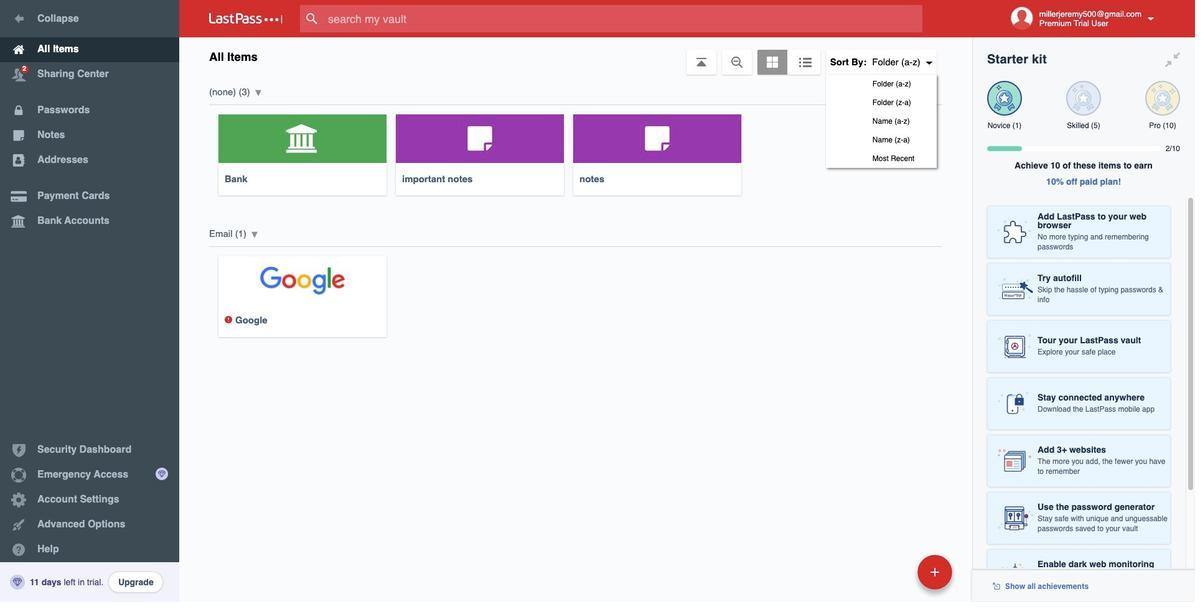 Task type: describe. For each thing, give the bounding box(es) containing it.
lastpass image
[[209, 13, 283, 24]]

new item navigation
[[832, 552, 960, 603]]

main navigation navigation
[[0, 0, 179, 603]]

Search search field
[[300, 5, 947, 32]]

vault options navigation
[[179, 37, 973, 168]]

new item element
[[832, 555, 957, 590]]

search my vault text field
[[300, 5, 947, 32]]



Task type: vqa. For each thing, say whether or not it's contained in the screenshot.
the Search Search Field
yes



